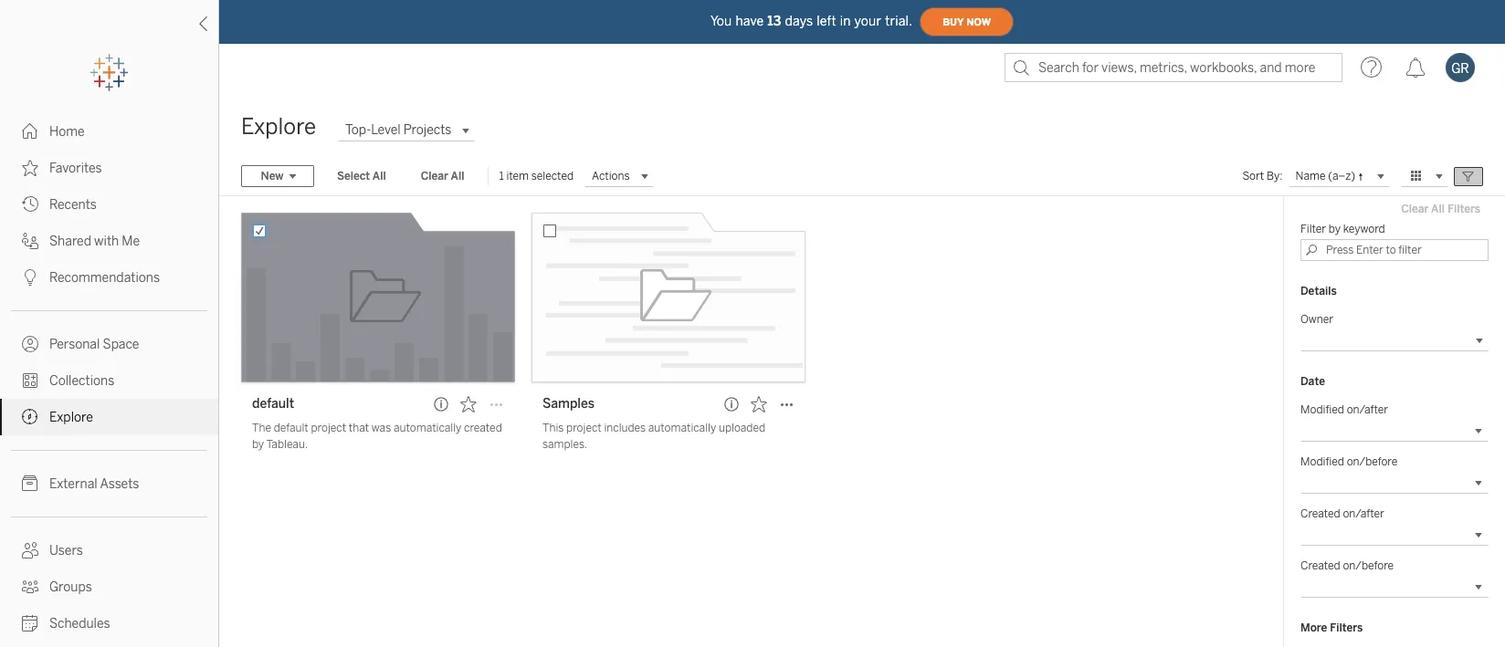 Task type: vqa. For each thing, say whether or not it's contained in the screenshot.
/ to the middle
no



Task type: locate. For each thing, give the bounding box(es) containing it.
created
[[1301, 508, 1341, 521], [1301, 560, 1341, 573]]

0 horizontal spatial explore
[[49, 410, 93, 426]]

by text only_f5he34f image for recommendations
[[22, 269, 38, 286]]

by text only_f5he34f image for explore
[[22, 409, 38, 426]]

was
[[372, 422, 391, 435]]

recents
[[49, 197, 97, 213]]

users link
[[0, 532, 218, 569]]

top-
[[345, 122, 371, 138]]

by text only_f5he34f image down collections link
[[22, 409, 38, 426]]

all right select
[[372, 170, 386, 183]]

explore
[[241, 113, 316, 140], [49, 410, 93, 426]]

all
[[372, 170, 386, 183], [451, 170, 464, 183], [1431, 203, 1445, 216]]

favorites link
[[0, 150, 218, 186]]

3 by text only_f5he34f image from the top
[[22, 233, 38, 249]]

modified down 'date'
[[1301, 404, 1344, 416]]

left
[[817, 13, 836, 29]]

recommendations
[[49, 270, 160, 286]]

4 by text only_f5he34f image from the top
[[22, 543, 38, 559]]

by down the
[[252, 438, 264, 451]]

created for created on/after
[[1301, 508, 1341, 521]]

collections link
[[0, 363, 218, 399]]

assets
[[100, 477, 139, 492]]

by text only_f5he34f image left groups
[[22, 579, 38, 596]]

1 vertical spatial filters
[[1330, 622, 1363, 635]]

by text only_f5he34f image left the collections
[[22, 373, 38, 389]]

select
[[337, 170, 370, 183]]

by text only_f5he34f image left home
[[22, 123, 38, 140]]

project
[[311, 422, 346, 435], [566, 422, 602, 435]]

by
[[1329, 223, 1341, 236], [252, 438, 264, 451]]

by text only_f5he34f image for users
[[22, 543, 38, 559]]

filters up filter by keyword text box
[[1448, 203, 1481, 216]]

on/after up created on/after text box
[[1343, 508, 1385, 521]]

main navigation. press the up and down arrow keys to access links. element
[[0, 113, 218, 648]]

1 modified from the top
[[1301, 404, 1344, 416]]

by text only_f5he34f image for shared with me
[[22, 233, 38, 249]]

by text only_f5he34f image inside home link
[[22, 123, 38, 140]]

1 vertical spatial modified
[[1301, 456, 1344, 469]]

explore inside main navigation. press the up and down arrow keys to access links. element
[[49, 410, 93, 426]]

0 horizontal spatial by
[[252, 438, 264, 451]]

date
[[1301, 375, 1325, 388]]

on/before
[[1347, 456, 1398, 469], [1343, 560, 1394, 573]]

this
[[543, 422, 564, 435]]

more
[[1301, 622, 1327, 635]]

by text only_f5he34f image
[[22, 196, 38, 213], [22, 269, 38, 286], [22, 476, 38, 492], [22, 543, 38, 559]]

modified
[[1301, 404, 1344, 416], [1301, 456, 1344, 469]]

automatically right includes
[[648, 422, 716, 435]]

0 vertical spatial filters
[[1448, 203, 1481, 216]]

0 horizontal spatial all
[[372, 170, 386, 183]]

1 automatically from the left
[[394, 422, 462, 435]]

by text only_f5he34f image left shared
[[22, 233, 38, 249]]

0 horizontal spatial project
[[311, 422, 346, 435]]

clear
[[421, 170, 448, 183], [1401, 203, 1429, 216]]

default up tableau.
[[274, 422, 308, 435]]

modified for modified on/before
[[1301, 456, 1344, 469]]

home link
[[0, 113, 218, 150]]

by text only_f5he34f image inside the personal space link
[[22, 336, 38, 353]]

by text only_f5he34f image inside recents link
[[22, 196, 38, 213]]

created up created on/before
[[1301, 508, 1341, 521]]

selected
[[531, 170, 574, 183]]

created down created on/after
[[1301, 560, 1341, 573]]

1 vertical spatial on/before
[[1343, 560, 1394, 573]]

2 by text only_f5he34f image from the top
[[22, 160, 38, 176]]

by text only_f5he34f image inside favorites link
[[22, 160, 38, 176]]

automatically
[[394, 422, 462, 435], [648, 422, 716, 435]]

2 automatically from the left
[[648, 422, 716, 435]]

by text only_f5he34f image left 'users'
[[22, 543, 38, 559]]

1 horizontal spatial filters
[[1448, 203, 1481, 216]]

0 horizontal spatial filters
[[1330, 622, 1363, 635]]

1 vertical spatial explore
[[49, 410, 93, 426]]

1 by text only_f5he34f image from the top
[[22, 196, 38, 213]]

3 by text only_f5he34f image from the top
[[22, 476, 38, 492]]

by text only_f5he34f image inside 'recommendations' link
[[22, 269, 38, 286]]

0 vertical spatial modified
[[1301, 404, 1344, 416]]

automatically right was
[[394, 422, 462, 435]]

1 horizontal spatial by
[[1329, 223, 1341, 236]]

project left that
[[311, 422, 346, 435]]

0 vertical spatial created
[[1301, 508, 1341, 521]]

personal
[[49, 337, 100, 353]]

0 vertical spatial clear
[[421, 170, 448, 183]]

by text only_f5he34f image left recents
[[22, 196, 38, 213]]

by text only_f5he34f image inside users 'link'
[[22, 543, 38, 559]]

6 by text only_f5he34f image from the top
[[22, 409, 38, 426]]

now
[[967, 16, 991, 28]]

all inside clear all filters button
[[1431, 203, 1445, 216]]

created on/after
[[1301, 508, 1385, 521]]

by right filter
[[1329, 223, 1341, 236]]

1 project from the left
[[311, 422, 346, 435]]

Search for views, metrics, workbooks, and more text field
[[1005, 53, 1343, 82]]

Filter by keyword text field
[[1301, 239, 1489, 261]]

default
[[252, 396, 294, 412], [274, 422, 308, 435]]

navigation panel element
[[0, 55, 218, 648]]

by text only_f5he34f image inside the shared with me link
[[22, 233, 38, 249]]

on/before for modified on/before
[[1347, 456, 1398, 469]]

1 created from the top
[[1301, 508, 1341, 521]]

clear all button
[[409, 165, 476, 187]]

sort
[[1243, 170, 1264, 183]]

your
[[855, 13, 882, 29]]

buy now button
[[920, 7, 1014, 37]]

you
[[711, 13, 732, 29]]

project up 'samples.'
[[566, 422, 602, 435]]

1 item selected
[[499, 170, 574, 183]]

2 horizontal spatial all
[[1431, 203, 1445, 216]]

1 vertical spatial created
[[1301, 560, 1341, 573]]

1 by text only_f5he34f image from the top
[[22, 123, 38, 140]]

schedules
[[49, 617, 110, 632]]

1 horizontal spatial project
[[566, 422, 602, 435]]

by text only_f5he34f image inside groups link
[[22, 579, 38, 596]]

by text only_f5he34f image inside 'explore' link
[[22, 409, 38, 426]]

sort by:
[[1243, 170, 1283, 183]]

modified up created on/after
[[1301, 456, 1344, 469]]

on/before up created on/before text field
[[1343, 560, 1394, 573]]

schedules link
[[0, 606, 218, 642]]

top-level projects button
[[338, 119, 475, 141]]

0 vertical spatial on/after
[[1347, 404, 1388, 416]]

by text only_f5he34f image left favorites
[[22, 160, 38, 176]]

modified on/before
[[1301, 456, 1398, 469]]

by text only_f5he34f image inside "external assets" link
[[22, 476, 38, 492]]

filter by keyword
[[1301, 223, 1385, 236]]

on/after up the modified on/after text field in the right bottom of the page
[[1347, 404, 1388, 416]]

filter
[[1301, 223, 1326, 236]]

includes
[[604, 422, 646, 435]]

by text only_f5he34f image left external on the left bottom
[[22, 476, 38, 492]]

space
[[103, 337, 139, 353]]

1 vertical spatial by
[[252, 438, 264, 451]]

details
[[1301, 285, 1337, 298]]

all left 1
[[451, 170, 464, 183]]

on/before up modified on/before text box
[[1347, 456, 1398, 469]]

project inside the default project that was automatically created by tableau.
[[311, 422, 346, 435]]

0 vertical spatial explore
[[241, 113, 316, 140]]

favorites
[[49, 161, 102, 176]]

default up the
[[252, 396, 294, 412]]

filters right more
[[1330, 622, 1363, 635]]

by text only_f5he34f image
[[22, 123, 38, 140], [22, 160, 38, 176], [22, 233, 38, 249], [22, 336, 38, 353], [22, 373, 38, 389], [22, 409, 38, 426], [22, 579, 38, 596], [22, 616, 38, 632]]

the
[[252, 422, 271, 435]]

Modified on/after text field
[[1301, 420, 1489, 442]]

select all
[[337, 170, 386, 183]]

2 modified from the top
[[1301, 456, 1344, 469]]

collections
[[49, 374, 114, 389]]

0 horizontal spatial clear
[[421, 170, 448, 183]]

4 by text only_f5he34f image from the top
[[22, 336, 38, 353]]

external
[[49, 477, 97, 492]]

buy
[[943, 16, 964, 28]]

7 by text only_f5he34f image from the top
[[22, 579, 38, 596]]

1 vertical spatial clear
[[1401, 203, 1429, 216]]

2 project from the left
[[566, 422, 602, 435]]

0 vertical spatial on/before
[[1347, 456, 1398, 469]]

personal space link
[[0, 326, 218, 363]]

clear down projects
[[421, 170, 448, 183]]

0 vertical spatial by
[[1329, 223, 1341, 236]]

shared
[[49, 234, 91, 249]]

all inside select all 'button'
[[372, 170, 386, 183]]

by text only_f5he34f image inside schedules link
[[22, 616, 38, 632]]

by text only_f5he34f image left recommendations
[[22, 269, 38, 286]]

5 by text only_f5he34f image from the top
[[22, 373, 38, 389]]

8 by text only_f5he34f image from the top
[[22, 616, 38, 632]]

by text only_f5he34f image inside collections link
[[22, 373, 38, 389]]

all inside 'clear all' button
[[451, 170, 464, 183]]

clear up filter by keyword text box
[[1401, 203, 1429, 216]]

filters
[[1448, 203, 1481, 216], [1330, 622, 1363, 635]]

1 vertical spatial default
[[274, 422, 308, 435]]

this project includes automatically uploaded samples.
[[543, 422, 765, 451]]

in
[[840, 13, 851, 29]]

2 created from the top
[[1301, 560, 1341, 573]]

by text only_f5he34f image for favorites
[[22, 160, 38, 176]]

1 vertical spatial on/after
[[1343, 508, 1385, 521]]

0 horizontal spatial automatically
[[394, 422, 462, 435]]

explore down the collections
[[49, 410, 93, 426]]

1 horizontal spatial clear
[[1401, 203, 1429, 216]]

all up filter by keyword text box
[[1431, 203, 1445, 216]]

explore up new popup button
[[241, 113, 316, 140]]

on/before for created on/before
[[1343, 560, 1394, 573]]

by text only_f5he34f image for schedules
[[22, 616, 38, 632]]

by text only_f5he34f image left schedules
[[22, 616, 38, 632]]

top-level projects
[[345, 122, 452, 138]]

on/after
[[1347, 404, 1388, 416], [1343, 508, 1385, 521]]

uploaded
[[719, 422, 765, 435]]

2 by text only_f5he34f image from the top
[[22, 269, 38, 286]]

by text only_f5he34f image left personal
[[22, 336, 38, 353]]

project inside this project includes automatically uploaded samples.
[[566, 422, 602, 435]]

1 horizontal spatial all
[[451, 170, 464, 183]]

groups link
[[0, 569, 218, 606]]

by text only_f5he34f image for external assets
[[22, 476, 38, 492]]

1 horizontal spatial automatically
[[648, 422, 716, 435]]

recommendations link
[[0, 259, 218, 296]]



Task type: describe. For each thing, give the bounding box(es) containing it.
actions
[[592, 170, 630, 183]]

created for created on/before
[[1301, 560, 1341, 573]]

external assets
[[49, 477, 139, 492]]

Created on/after text field
[[1301, 524, 1489, 546]]

default inside the default project that was automatically created by tableau.
[[274, 422, 308, 435]]

by:
[[1267, 170, 1283, 183]]

samples
[[543, 396, 595, 412]]

clear all filters
[[1401, 203, 1481, 216]]

0 vertical spatial default
[[252, 396, 294, 412]]

1
[[499, 170, 504, 183]]

by text only_f5he34f image for recents
[[22, 196, 38, 213]]

all for clear all
[[451, 170, 464, 183]]

default image
[[241, 213, 515, 383]]

shared with me
[[49, 234, 140, 249]]

groups
[[49, 580, 92, 596]]

automatically inside the default project that was automatically created by tableau.
[[394, 422, 462, 435]]

modified on/after
[[1301, 404, 1388, 416]]

actions button
[[585, 165, 654, 187]]

Modified on/before text field
[[1301, 472, 1489, 494]]

me
[[122, 234, 140, 249]]

days
[[785, 13, 813, 29]]

with
[[94, 234, 119, 249]]

trial.
[[885, 13, 913, 29]]

external assets link
[[0, 466, 218, 502]]

more filters
[[1301, 622, 1363, 635]]

on/after for modified on/after
[[1347, 404, 1388, 416]]

the default project that was automatically created by tableau.
[[252, 422, 502, 451]]

new button
[[241, 165, 314, 187]]

all for clear all filters
[[1431, 203, 1445, 216]]

level
[[371, 122, 401, 138]]

on/after for created on/after
[[1343, 508, 1385, 521]]

buy now
[[943, 16, 991, 28]]

created on/before
[[1301, 560, 1394, 573]]

personal space
[[49, 337, 139, 353]]

all for select all
[[372, 170, 386, 183]]

by text only_f5he34f image for groups
[[22, 579, 38, 596]]

owner
[[1301, 313, 1334, 326]]

item
[[506, 170, 529, 183]]

automatically inside this project includes automatically uploaded samples.
[[648, 422, 716, 435]]

users
[[49, 543, 83, 559]]

13
[[767, 13, 781, 29]]

by text only_f5he34f image for collections
[[22, 373, 38, 389]]

samples image
[[532, 213, 806, 383]]

modified for modified on/after
[[1301, 404, 1344, 416]]

clear for clear all filters
[[1401, 203, 1429, 216]]

projects
[[404, 122, 452, 138]]

by text only_f5he34f image for personal space
[[22, 336, 38, 353]]

1 horizontal spatial explore
[[241, 113, 316, 140]]

clear for clear all
[[421, 170, 448, 183]]

filters inside button
[[1448, 203, 1481, 216]]

select all button
[[325, 165, 398, 187]]

by inside the default project that was automatically created by tableau.
[[252, 438, 264, 451]]

tableau.
[[266, 438, 308, 451]]

keyword
[[1343, 223, 1385, 236]]

recents link
[[0, 186, 218, 223]]

new
[[261, 170, 284, 183]]

by text only_f5he34f image for home
[[22, 123, 38, 140]]

that
[[349, 422, 369, 435]]

created
[[464, 422, 502, 435]]

Created on/before text field
[[1301, 576, 1489, 598]]

clear all filters button
[[1393, 198, 1489, 220]]

explore link
[[0, 399, 218, 436]]

have
[[736, 13, 764, 29]]

home
[[49, 124, 85, 140]]

shared with me link
[[0, 223, 218, 259]]

samples.
[[543, 438, 587, 451]]

clear all
[[421, 170, 464, 183]]

you have 13 days left in your trial.
[[711, 13, 913, 29]]



